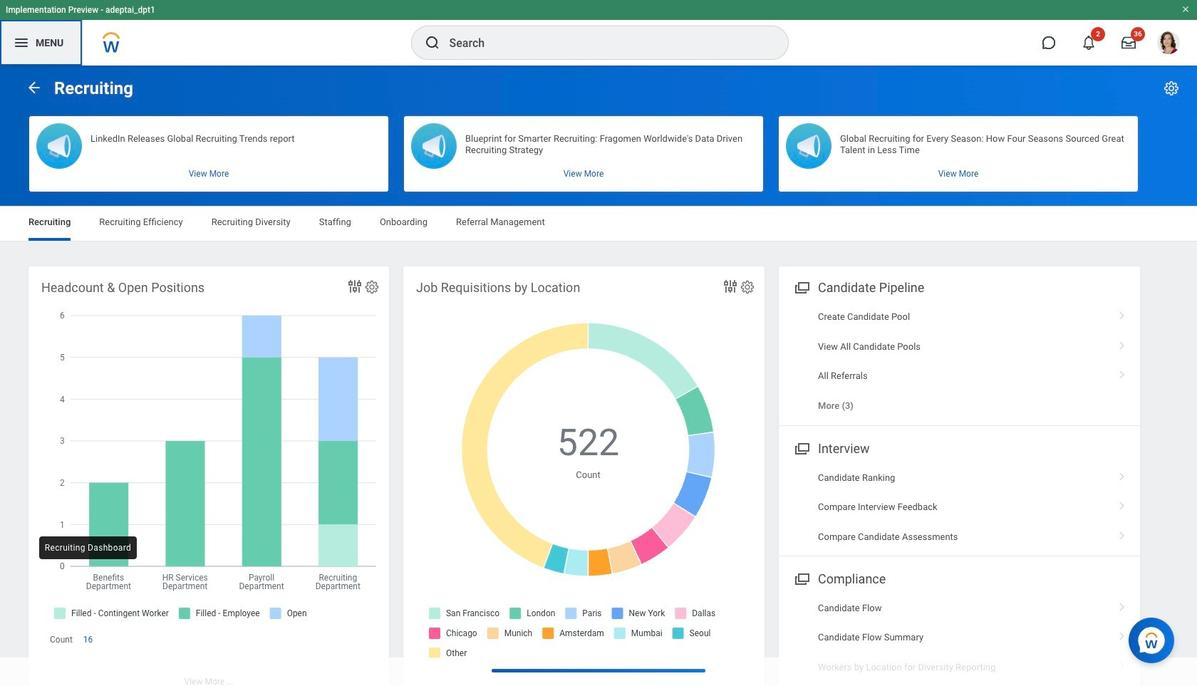 Task type: vqa. For each thing, say whether or not it's contained in the screenshot.
Configure and view chart data icon
yes



Task type: locate. For each thing, give the bounding box(es) containing it.
2 chevron right image from the top
[[1113, 497, 1132, 511]]

1 menu group image from the top
[[792, 277, 811, 297]]

list for 2nd menu group icon
[[779, 594, 1141, 682]]

0 vertical spatial menu group image
[[792, 277, 811, 297]]

1 vertical spatial list
[[779, 463, 1141, 552]]

chevron right image
[[1113, 307, 1132, 321], [1113, 336, 1132, 350], [1113, 366, 1132, 380], [1113, 526, 1132, 541], [1113, 598, 1132, 612], [1113, 628, 1132, 642], [1113, 657, 1132, 671]]

0 vertical spatial list
[[779, 302, 1141, 421]]

menu group image
[[792, 277, 811, 297], [792, 569, 811, 588]]

menu group image
[[792, 438, 811, 457]]

1 chevron right image from the top
[[1113, 307, 1132, 321]]

headcount & open positions element
[[29, 267, 389, 686]]

profile logan mcneil image
[[1158, 31, 1180, 57]]

notifications large image
[[1082, 36, 1096, 50]]

main content
[[0, 66, 1198, 686]]

list
[[779, 302, 1141, 421], [779, 463, 1141, 552], [779, 594, 1141, 682]]

configure headcount & open positions image
[[364, 279, 380, 295]]

inbox large image
[[1122, 36, 1136, 50]]

3 chevron right image from the top
[[1113, 366, 1132, 380]]

1 vertical spatial menu group image
[[792, 569, 811, 588]]

2 vertical spatial list
[[779, 594, 1141, 682]]

0 vertical spatial chevron right image
[[1113, 467, 1132, 482]]

banner
[[0, 0, 1198, 66]]

tab list
[[14, 207, 1183, 241]]

2 list from the top
[[779, 463, 1141, 552]]

1 vertical spatial chevron right image
[[1113, 497, 1132, 511]]

3 list from the top
[[779, 594, 1141, 682]]

close environment banner image
[[1182, 5, 1190, 14]]

chevron right image
[[1113, 467, 1132, 482], [1113, 497, 1132, 511]]

1 list from the top
[[779, 302, 1141, 421]]



Task type: describe. For each thing, give the bounding box(es) containing it.
justify image
[[13, 34, 30, 51]]

list for menu group image
[[779, 463, 1141, 552]]

configure job requisitions by location image
[[740, 279, 756, 295]]

5 chevron right image from the top
[[1113, 598, 1132, 612]]

Search Workday  search field
[[449, 27, 759, 58]]

6 chevron right image from the top
[[1113, 628, 1132, 642]]

2 chevron right image from the top
[[1113, 336, 1132, 350]]

configure and view chart data image
[[346, 278, 364, 295]]

job requisitions by location element
[[403, 267, 765, 686]]

list for 2nd menu group icon from the bottom
[[779, 302, 1141, 421]]

2 menu group image from the top
[[792, 569, 811, 588]]

4 chevron right image from the top
[[1113, 526, 1132, 541]]

configure this page image
[[1163, 80, 1180, 97]]

7 chevron right image from the top
[[1113, 657, 1132, 671]]

previous page image
[[26, 79, 43, 96]]

1 chevron right image from the top
[[1113, 467, 1132, 482]]

configure and view chart data image
[[722, 278, 739, 295]]

search image
[[424, 34, 441, 51]]



